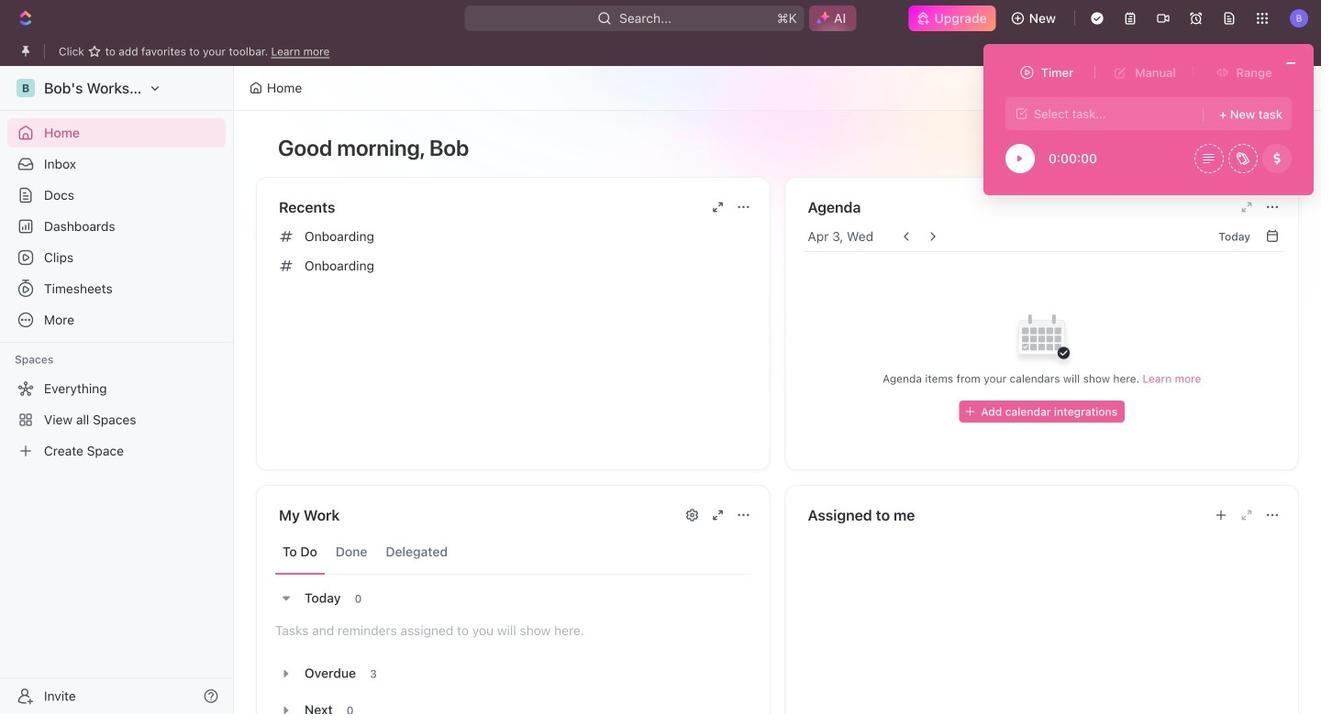 Task type: vqa. For each thing, say whether or not it's contained in the screenshot.
THE "BOB'S WORKSPACE, ," Element
yes



Task type: locate. For each thing, give the bounding box(es) containing it.
tab list
[[275, 530, 751, 575]]

tree
[[7, 374, 226, 466]]

bob's workspace, , element
[[17, 79, 35, 97]]

tree inside sidebar navigation
[[7, 374, 226, 466]]

sidebar navigation
[[0, 66, 238, 715]]



